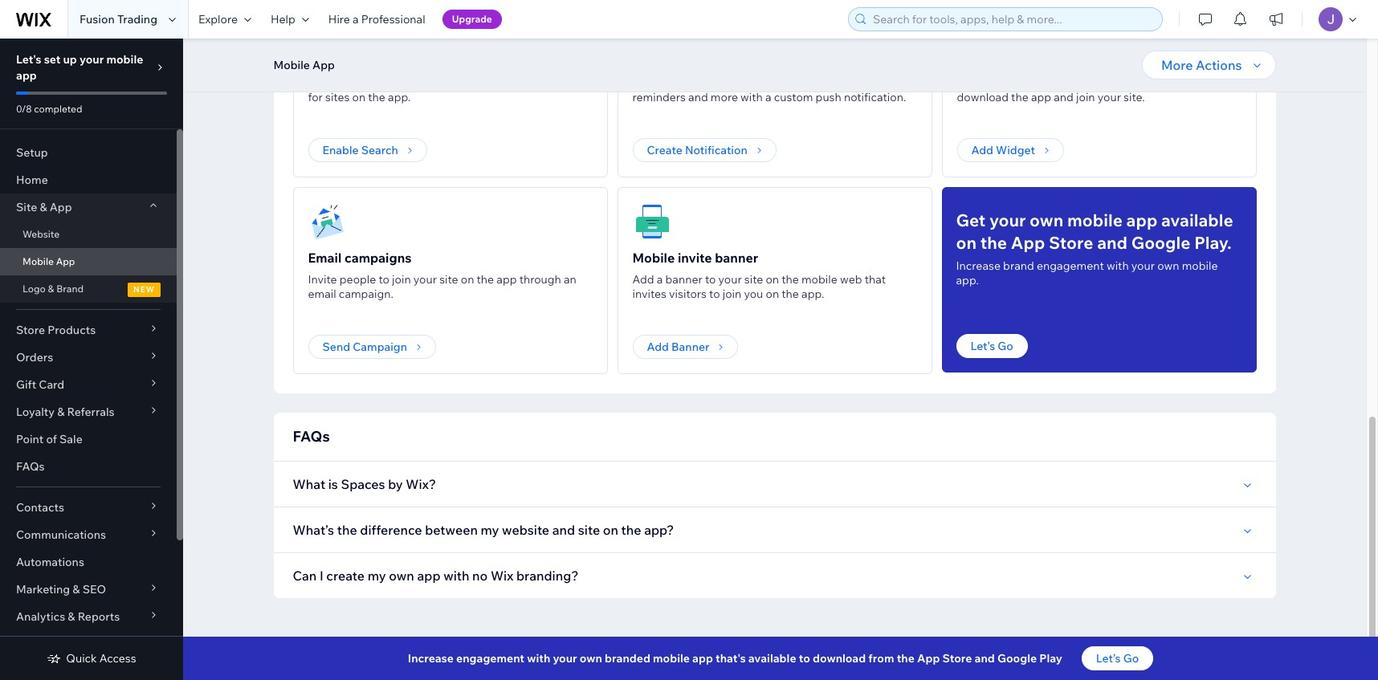 Task type: vqa. For each thing, say whether or not it's contained in the screenshot.
Settings
no



Task type: describe. For each thing, give the bounding box(es) containing it.
email
[[308, 250, 342, 266]]

app. inside mobile invite banner add a banner to your site on the mobile web that invites visitors to join you on the app.
[[802, 287, 825, 301]]

site for search
[[308, 53, 333, 69]]

campaigns
[[345, 250, 412, 266]]

banner
[[672, 340, 710, 354]]

completed
[[34, 103, 82, 115]]

store inside dropdown button
[[16, 323, 45, 337]]

setup
[[16, 145, 48, 160]]

quick access button
[[47, 652, 136, 666]]

visitors inside mobile invite banner add a banner to your site on the mobile web that invites visitors to join you on the app.
[[669, 287, 707, 301]]

on inside site search allow people to find and join your site when searching for sites on the app.
[[352, 90, 366, 104]]

between
[[425, 522, 478, 538]]

app inside button
[[313, 58, 335, 72]]

go for rightmost let's go button
[[1124, 652, 1139, 666]]

& for site
[[40, 200, 47, 215]]

faqs link
[[0, 453, 177, 480]]

about
[[783, 76, 814, 90]]

get your own mobile app available on the app store and google play. increase brand engagement with your own mobile app.
[[957, 210, 1234, 288]]

is
[[328, 476, 338, 493]]

help button
[[261, 0, 319, 39]]

& for logo
[[48, 283, 54, 295]]

0 vertical spatial let's
[[971, 339, 996, 354]]

sidebar element
[[0, 39, 183, 681]]

an
[[564, 272, 577, 287]]

push
[[816, 90, 842, 104]]

point of sale
[[16, 432, 83, 447]]

download
[[957, 53, 1019, 69]]

setup link
[[0, 139, 177, 166]]

a inside mobile invite banner add a banner to your site on the mobile web that invites visitors to join you on the app.
[[657, 272, 663, 287]]

join inside mobile invite banner add a banner to your site on the mobile web that invites visitors to join you on the app.
[[723, 287, 742, 301]]

1 vertical spatial google
[[998, 652, 1037, 666]]

app inside download the mobile app widget add a widget to your website that lets visitors download the app and join your site.
[[1091, 53, 1117, 69]]

that inside download the mobile app widget add a widget to your website that lets visitors download the app and join your site.
[[1112, 76, 1133, 90]]

0 vertical spatial faqs
[[293, 427, 330, 446]]

email
[[308, 287, 336, 301]]

your inside let members instantly know about your deals, reminders and more with a custom push notification.
[[816, 76, 840, 90]]

add left banner
[[647, 340, 669, 354]]

mobile invite banner heading
[[633, 248, 759, 268]]

1 horizontal spatial my
[[481, 522, 499, 538]]

your inside mobile invite banner add a banner to your site on the mobile web that invites visitors to join you on the app.
[[719, 272, 742, 287]]

invites
[[633, 287, 667, 301]]

analytics & reports
[[16, 610, 120, 624]]

play.
[[1195, 232, 1232, 253]]

site for &
[[16, 200, 37, 215]]

analytics
[[16, 610, 65, 624]]

app right from
[[918, 652, 940, 666]]

engagement inside 'get your own mobile app available on the app store and google play. increase brand engagement with your own mobile app.'
[[1037, 259, 1105, 273]]

card
[[39, 378, 64, 392]]

on inside 'get your own mobile app available on the app store and google play. increase brand engagement with your own mobile app.'
[[957, 232, 977, 253]]

through
[[520, 272, 561, 287]]

0 horizontal spatial increase
[[408, 652, 454, 666]]

wix?
[[406, 476, 436, 493]]

gift card
[[16, 378, 64, 392]]

and inside let members instantly know about your deals, reminders and more with a custom push notification.
[[689, 90, 708, 104]]

& for marketing
[[73, 583, 80, 597]]

site & app button
[[0, 194, 177, 221]]

and inside site search allow people to find and join your site when searching for sites on the app.
[[415, 76, 435, 90]]

more
[[1162, 57, 1194, 73]]

app inside download the mobile app widget add a widget to your website that lets visitors download the app and join your site.
[[1032, 90, 1052, 104]]

wix
[[491, 568, 514, 584]]

store products button
[[0, 317, 177, 344]]

google inside 'get your own mobile app available on the app store and google play. increase brand engagement with your own mobile app.'
[[1132, 232, 1191, 253]]

store inside 'get your own mobile app available on the app store and google play. increase brand engagement with your own mobile app.'
[[1049, 232, 1094, 253]]

let
[[633, 76, 649, 90]]

with inside 'get your own mobile app available on the app store and google play. increase brand engagement with your own mobile app.'
[[1107, 259, 1129, 273]]

download inside download the mobile app widget add a widget to your website that lets visitors download the app and join your site.
[[957, 90, 1009, 104]]

app?
[[644, 522, 674, 538]]

that's
[[716, 652, 746, 666]]

what's the difference between my website and site on the app?
[[293, 522, 674, 538]]

quick access
[[66, 652, 136, 666]]

set
[[44, 52, 61, 67]]

branded
[[605, 652, 651, 666]]

mobile inside let's set up your mobile app
[[106, 52, 143, 67]]

1 vertical spatial widget
[[990, 76, 1026, 90]]

add left widget
[[972, 143, 994, 157]]

loyalty
[[16, 405, 55, 419]]

members
[[652, 76, 702, 90]]

help
[[271, 12, 296, 27]]

communications
[[16, 528, 106, 542]]

mobile inside mobile invite banner add a banner to your site on the mobile web that invites visitors to join you on the app.
[[802, 272, 838, 287]]

to down mobile invite banner heading
[[705, 272, 716, 287]]

communications button
[[0, 521, 177, 549]]

i
[[320, 568, 324, 584]]

and inside 'get your own mobile app available on the app store and google play. increase brand engagement with your own mobile app.'
[[1098, 232, 1128, 253]]

hire
[[328, 12, 350, 27]]

0/8 completed
[[16, 103, 82, 115]]

site inside mobile invite banner add a banner to your site on the mobile web that invites visitors to join you on the app.
[[745, 272, 763, 287]]

to inside site search allow people to find and join your site when searching for sites on the app.
[[379, 76, 389, 90]]

professional
[[361, 12, 426, 27]]

home
[[16, 173, 48, 187]]

automations
[[16, 555, 84, 570]]

available inside 'get your own mobile app available on the app store and google play. increase brand engagement with your own mobile app.'
[[1162, 210, 1234, 231]]

orders button
[[0, 344, 177, 371]]

site search allow people to find and join your site when searching for sites on the app.
[[308, 53, 588, 104]]

explore
[[198, 12, 238, 27]]

lets
[[1135, 76, 1154, 90]]

web
[[840, 272, 863, 287]]

mobile invite banner add a banner to your site on the mobile web that invites visitors to join you on the app.
[[633, 250, 886, 301]]

contacts
[[16, 501, 64, 515]]

add banner
[[647, 340, 710, 354]]

upgrade button
[[442, 10, 502, 29]]

on inside email campaigns invite people to join your site on the app through an email campaign.
[[461, 272, 474, 287]]

website link
[[0, 221, 177, 248]]

fusion trading
[[80, 12, 157, 27]]

mobile app for mobile app button
[[274, 58, 335, 72]]

create notification
[[647, 143, 748, 157]]

enable search button
[[308, 138, 427, 162]]

1 vertical spatial my
[[368, 568, 386, 584]]

create
[[326, 568, 365, 584]]

that inside mobile invite banner add a banner to your site on the mobile web that invites visitors to join you on the app.
[[865, 272, 886, 287]]

download the mobile app widget heading
[[957, 51, 1162, 71]]

app inside 'get your own mobile app available on the app store and google play. increase brand engagement with your own mobile app.'
[[1127, 210, 1158, 231]]

what is spaces by wix?
[[293, 476, 436, 493]]

search
[[336, 53, 377, 69]]

reminders
[[633, 90, 686, 104]]

0 horizontal spatial download
[[813, 652, 866, 666]]

referrals
[[67, 405, 115, 419]]

home link
[[0, 166, 177, 194]]

hire a professional
[[328, 12, 426, 27]]

marketing & seo
[[16, 583, 106, 597]]

join inside email campaigns invite people to join your site on the app through an email campaign.
[[392, 272, 411, 287]]

0 horizontal spatial engagement
[[456, 652, 525, 666]]

spaces
[[341, 476, 385, 493]]

search
[[361, 143, 398, 157]]

mobile app for 'mobile app' link
[[22, 255, 75, 268]]

campaign.
[[339, 287, 394, 301]]

you
[[744, 287, 764, 301]]

loyalty & referrals button
[[0, 399, 177, 426]]

to inside download the mobile app widget add a widget to your website that lets visitors download the app and join your site.
[[1029, 76, 1040, 90]]

your inside email campaigns invite people to join your site on the app through an email campaign.
[[414, 272, 437, 287]]

notification.
[[844, 90, 907, 104]]

no
[[473, 568, 488, 584]]

Search for tools, apps, help & more... field
[[869, 8, 1158, 31]]



Task type: locate. For each thing, give the bounding box(es) containing it.
enable search
[[323, 143, 398, 157]]

get
[[957, 210, 986, 231]]

0 horizontal spatial banner
[[666, 272, 703, 287]]

0 vertical spatial store
[[1049, 232, 1094, 253]]

1 horizontal spatial visitors
[[1157, 76, 1195, 90]]

1 horizontal spatial mobile app
[[274, 58, 335, 72]]

logo & brand
[[22, 283, 84, 295]]

allow
[[308, 76, 337, 90]]

quick
[[66, 652, 97, 666]]

app up allow
[[313, 58, 335, 72]]

and
[[415, 76, 435, 90], [689, 90, 708, 104], [1054, 90, 1074, 104], [1098, 232, 1128, 253], [553, 522, 575, 538], [975, 652, 995, 666]]

website up branding?
[[502, 522, 550, 538]]

& inside 'dropdown button'
[[68, 610, 75, 624]]

widget up the lets
[[1120, 53, 1162, 69]]

app up the brand
[[1011, 232, 1046, 253]]

fusion
[[80, 12, 115, 27]]

1 horizontal spatial that
[[1112, 76, 1133, 90]]

faqs up what
[[293, 427, 330, 446]]

my
[[481, 522, 499, 538], [368, 568, 386, 584]]

1 vertical spatial banner
[[666, 272, 703, 287]]

app. inside 'get your own mobile app available on the app store and google play. increase brand engagement with your own mobile app.'
[[957, 273, 979, 288]]

site
[[485, 76, 504, 90], [440, 272, 458, 287], [745, 272, 763, 287], [578, 522, 600, 538]]

let's
[[971, 339, 996, 354], [1097, 652, 1121, 666]]

google left play.
[[1132, 232, 1191, 253]]

people for search
[[339, 76, 376, 90]]

&
[[40, 200, 47, 215], [48, 283, 54, 295], [57, 405, 65, 419], [73, 583, 80, 597], [68, 610, 75, 624]]

widget
[[996, 143, 1036, 157]]

app. left web
[[802, 287, 825, 301]]

available up play.
[[1162, 210, 1234, 231]]

play
[[1040, 652, 1063, 666]]

1 horizontal spatial site
[[308, 53, 333, 69]]

logo
[[22, 283, 46, 295]]

app left more on the right of the page
[[1091, 53, 1117, 69]]

0 vertical spatial website
[[1068, 76, 1109, 90]]

add down download on the top right of the page
[[957, 76, 979, 90]]

mobile down website
[[22, 255, 54, 268]]

1 horizontal spatial available
[[1162, 210, 1234, 231]]

trading
[[117, 12, 157, 27]]

with inside let members instantly know about your deals, reminders and more with a custom push notification.
[[741, 90, 763, 104]]

1 vertical spatial website
[[502, 522, 550, 538]]

mobile up allow
[[274, 58, 310, 72]]

1 horizontal spatial website
[[1068, 76, 1109, 90]]

add inside mobile invite banner add a banner to your site on the mobile web that invites visitors to join you on the app.
[[633, 272, 655, 287]]

people inside site search allow people to find and join your site when searching for sites on the app.
[[339, 76, 376, 90]]

up
[[63, 52, 77, 67]]

mobile app up logo & brand
[[22, 255, 75, 268]]

the inside 'get your own mobile app available on the app store and google play. increase brand engagement with your own mobile app.'
[[981, 232, 1008, 253]]

app. left the brand
[[957, 273, 979, 288]]

instantly
[[705, 76, 750, 90]]

faqs
[[293, 427, 330, 446], [16, 460, 45, 474]]

let's
[[16, 52, 41, 67]]

to down campaigns
[[379, 272, 390, 287]]

the
[[1022, 53, 1043, 69], [368, 90, 386, 104], [1012, 90, 1029, 104], [981, 232, 1008, 253], [477, 272, 494, 287], [782, 272, 799, 287], [782, 287, 799, 301], [337, 522, 357, 538], [622, 522, 642, 538], [897, 652, 915, 666]]

visitors
[[1157, 76, 1195, 90], [669, 287, 707, 301]]

let's go for rightmost let's go button
[[1097, 652, 1139, 666]]

0 horizontal spatial let's
[[971, 339, 996, 354]]

that right web
[[865, 272, 886, 287]]

1 people from the top
[[339, 76, 376, 90]]

let's go for left let's go button
[[971, 339, 1014, 354]]

invite
[[678, 250, 712, 266]]

0 horizontal spatial that
[[865, 272, 886, 287]]

0 horizontal spatial website
[[502, 522, 550, 538]]

site.
[[1124, 90, 1145, 104]]

mobile inside sidebar element
[[22, 255, 54, 268]]

& left the reports
[[68, 610, 75, 624]]

site down home
[[16, 200, 37, 215]]

0 horizontal spatial app.
[[388, 90, 411, 104]]

app inside email campaigns invite people to join your site on the app through an email campaign.
[[497, 272, 517, 287]]

from
[[869, 652, 895, 666]]

a inside download the mobile app widget add a widget to your website that lets visitors download the app and join your site.
[[982, 76, 988, 90]]

faqs inside sidebar element
[[16, 460, 45, 474]]

people down email campaigns heading
[[340, 272, 376, 287]]

and inside download the mobile app widget add a widget to your website that lets visitors download the app and join your site.
[[1054, 90, 1074, 104]]

& right loyalty
[[57, 405, 65, 419]]

0 vertical spatial my
[[481, 522, 499, 538]]

0 horizontal spatial let's go
[[971, 339, 1014, 354]]

1 vertical spatial mobile app
[[22, 255, 75, 268]]

that
[[1112, 76, 1133, 90], [865, 272, 886, 287]]

0 horizontal spatial google
[[998, 652, 1037, 666]]

go for left let's go button
[[998, 339, 1014, 354]]

2 horizontal spatial store
[[1049, 232, 1094, 253]]

app inside 'get your own mobile app available on the app store and google play. increase brand engagement with your own mobile app.'
[[1011, 232, 1046, 253]]

increase inside 'get your own mobile app available on the app store and google play. increase brand engagement with your own mobile app.'
[[957, 259, 1001, 273]]

site up allow
[[308, 53, 333, 69]]

& inside popup button
[[40, 200, 47, 215]]

1 horizontal spatial let's go
[[1097, 652, 1139, 666]]

1 horizontal spatial increase
[[957, 259, 1001, 273]]

join left you
[[723, 287, 742, 301]]

0 horizontal spatial widget
[[990, 76, 1026, 90]]

0 vertical spatial site
[[308, 53, 333, 69]]

download the mobile app widget add a widget to your website that lets visitors download the app and join your site.
[[957, 53, 1195, 104]]

mobile down search for tools, apps, help & more... field
[[1045, 53, 1088, 69]]

0 horizontal spatial site
[[16, 200, 37, 215]]

1 vertical spatial site
[[16, 200, 37, 215]]

join inside site search allow people to find and join your site when searching for sites on the app.
[[437, 76, 456, 90]]

deals,
[[842, 76, 873, 90]]

store products
[[16, 323, 96, 337]]

0 vertical spatial engagement
[[1037, 259, 1105, 273]]

1 vertical spatial that
[[865, 272, 886, 287]]

0 vertical spatial banner
[[715, 250, 759, 266]]

website
[[22, 228, 60, 240]]

join down download the mobile app widget heading
[[1077, 90, 1096, 104]]

my right "between"
[[481, 522, 499, 538]]

a right hire
[[353, 12, 359, 27]]

0 vertical spatial download
[[957, 90, 1009, 104]]

to inside email campaigns invite people to join your site on the app through an email campaign.
[[379, 272, 390, 287]]

0 vertical spatial let's go
[[971, 339, 1014, 354]]

1 vertical spatial engagement
[[456, 652, 525, 666]]

people down search
[[339, 76, 376, 90]]

branding?
[[517, 568, 579, 584]]

& for loyalty
[[57, 405, 65, 419]]

0 horizontal spatial faqs
[[16, 460, 45, 474]]

email campaigns heading
[[308, 248, 412, 268]]

by
[[388, 476, 403, 493]]

app. up search
[[388, 90, 411, 104]]

site inside site search allow people to find and join your site when searching for sites on the app.
[[308, 53, 333, 69]]

1 vertical spatial let's
[[1097, 652, 1121, 666]]

point
[[16, 432, 44, 447]]

app
[[16, 68, 37, 83], [1032, 90, 1052, 104], [1127, 210, 1158, 231], [497, 272, 517, 287], [417, 568, 441, 584], [693, 652, 713, 666]]

people inside email campaigns invite people to join your site on the app through an email campaign.
[[340, 272, 376, 287]]

can i create my own app with no wix branding?
[[293, 568, 579, 584]]

site inside email campaigns invite people to join your site on the app through an email campaign.
[[440, 272, 458, 287]]

point of sale link
[[0, 426, 177, 453]]

site inside site search allow people to find and join your site when searching for sites on the app.
[[485, 76, 504, 90]]

access
[[99, 652, 136, 666]]

0 horizontal spatial store
[[16, 323, 45, 337]]

of
[[46, 432, 57, 447]]

upgrade
[[452, 13, 492, 25]]

loyalty & referrals
[[16, 405, 115, 419]]

mobile inside button
[[274, 58, 310, 72]]

1 vertical spatial faqs
[[16, 460, 45, 474]]

mobile inside mobile invite banner add a banner to your site on the mobile web that invites visitors to join you on the app.
[[633, 250, 675, 266]]

add banner button
[[633, 335, 739, 359]]

1 horizontal spatial faqs
[[293, 427, 330, 446]]

gift card button
[[0, 371, 177, 399]]

mobile up 'invites'
[[633, 250, 675, 266]]

my right create
[[368, 568, 386, 584]]

app inside let's set up your mobile app
[[16, 68, 37, 83]]

site
[[308, 53, 333, 69], [16, 200, 37, 215]]

increase engagement with your own branded mobile app that's available to download from the app store and google play
[[408, 652, 1063, 666]]

website down download the mobile app widget heading
[[1068, 76, 1109, 90]]

1 horizontal spatial app.
[[802, 287, 825, 301]]

join right "find"
[[437, 76, 456, 90]]

gift
[[16, 378, 36, 392]]

add
[[957, 76, 979, 90], [972, 143, 994, 157], [633, 272, 655, 287], [647, 340, 669, 354]]

0 vertical spatial let's go button
[[957, 334, 1028, 358]]

a down download on the top right of the page
[[982, 76, 988, 90]]

people
[[339, 76, 376, 90], [340, 272, 376, 287]]

0 vertical spatial mobile app
[[274, 58, 335, 72]]

banner up you
[[715, 250, 759, 266]]

marketing
[[16, 583, 70, 597]]

create
[[647, 143, 683, 157]]

people for campaigns
[[340, 272, 376, 287]]

0 horizontal spatial mobile app
[[22, 255, 75, 268]]

site inside popup button
[[16, 200, 37, 215]]

to right 'that's'
[[799, 652, 811, 666]]

widget down download on the top right of the page
[[990, 76, 1026, 90]]

0 vertical spatial available
[[1162, 210, 1234, 231]]

0 vertical spatial go
[[998, 339, 1014, 354]]

1 horizontal spatial banner
[[715, 250, 759, 266]]

app up website
[[50, 200, 72, 215]]

a left the custom
[[766, 90, 772, 104]]

sale
[[59, 432, 83, 447]]

app inside popup button
[[50, 200, 72, 215]]

mobile
[[106, 52, 143, 67], [1068, 210, 1123, 231], [1182, 259, 1218, 273], [802, 272, 838, 287], [653, 652, 690, 666]]

1 horizontal spatial let's
[[1097, 652, 1121, 666]]

a inside let members instantly know about your deals, reminders and more with a custom push notification.
[[766, 90, 772, 104]]

1 vertical spatial available
[[749, 652, 797, 666]]

searching
[[537, 76, 588, 90]]

available right 'that's'
[[749, 652, 797, 666]]

0 horizontal spatial available
[[749, 652, 797, 666]]

1 horizontal spatial download
[[957, 90, 1009, 104]]

analytics & reports button
[[0, 603, 177, 631]]

1 vertical spatial let's go
[[1097, 652, 1139, 666]]

that left the lets
[[1112, 76, 1133, 90]]

mobile inside download the mobile app widget add a widget to your website that lets visitors download the app and join your site.
[[1045, 53, 1088, 69]]

& right the logo
[[48, 283, 54, 295]]

visitors inside download the mobile app widget add a widget to your website that lets visitors download the app and join your site.
[[1157, 76, 1195, 90]]

join inside download the mobile app widget add a widget to your website that lets visitors download the app and join your site.
[[1077, 90, 1096, 104]]

1 horizontal spatial widget
[[1120, 53, 1162, 69]]

& left seo
[[73, 583, 80, 597]]

0 vertical spatial people
[[339, 76, 376, 90]]

download down download on the top right of the page
[[957, 90, 1009, 104]]

your inside site search allow people to find and join your site when searching for sites on the app.
[[459, 76, 482, 90]]

to down download the mobile app widget heading
[[1029, 76, 1040, 90]]

know
[[752, 76, 780, 90]]

for
[[308, 90, 323, 104]]

with
[[741, 90, 763, 104], [1107, 259, 1129, 273], [444, 568, 470, 584], [527, 652, 551, 666]]

marketing & seo button
[[0, 576, 177, 603]]

brand
[[56, 283, 84, 295]]

app. inside site search allow people to find and join your site when searching for sites on the app.
[[388, 90, 411, 104]]

0 vertical spatial google
[[1132, 232, 1191, 253]]

visitors down more on the right of the page
[[1157, 76, 1195, 90]]

send
[[323, 340, 350, 354]]

1 horizontal spatial go
[[1124, 652, 1139, 666]]

a down mobile invite banner heading
[[657, 272, 663, 287]]

1 horizontal spatial engagement
[[1037, 259, 1105, 273]]

custom
[[774, 90, 813, 104]]

create notification button
[[633, 138, 777, 162]]

1 vertical spatial let's go button
[[1082, 647, 1154, 671]]

add down mobile invite banner heading
[[633, 272, 655, 287]]

1 vertical spatial go
[[1124, 652, 1139, 666]]

2 vertical spatial store
[[943, 652, 973, 666]]

the inside site search allow people to find and join your site when searching for sites on the app.
[[368, 90, 386, 104]]

site & app
[[16, 200, 72, 215]]

add inside download the mobile app widget add a widget to your website that lets visitors download the app and join your site.
[[957, 76, 979, 90]]

1 vertical spatial visitors
[[669, 287, 707, 301]]

1 horizontal spatial google
[[1132, 232, 1191, 253]]

google left play
[[998, 652, 1037, 666]]

mobile app button
[[266, 53, 343, 77]]

send campaign button
[[308, 335, 436, 359]]

website inside download the mobile app widget add a widget to your website that lets visitors download the app and join your site.
[[1068, 76, 1109, 90]]

1 vertical spatial store
[[16, 323, 45, 337]]

join down campaigns
[[392, 272, 411, 287]]

banner down invite
[[666, 272, 703, 287]]

app up brand
[[56, 255, 75, 268]]

site search heading
[[308, 51, 377, 71]]

download left from
[[813, 652, 866, 666]]

the inside email campaigns invite people to join your site on the app through an email campaign.
[[477, 272, 494, 287]]

1 vertical spatial download
[[813, 652, 866, 666]]

store
[[1049, 232, 1094, 253], [16, 323, 45, 337], [943, 652, 973, 666]]

0 horizontal spatial visitors
[[669, 287, 707, 301]]

products
[[48, 323, 96, 337]]

1 vertical spatial increase
[[408, 652, 454, 666]]

& for analytics
[[68, 610, 75, 624]]

0 vertical spatial that
[[1112, 76, 1133, 90]]

app.
[[388, 90, 411, 104], [957, 273, 979, 288], [802, 287, 825, 301]]

what
[[293, 476, 325, 493]]

0 horizontal spatial let's go button
[[957, 334, 1028, 358]]

increase
[[957, 259, 1001, 273], [408, 652, 454, 666]]

0 vertical spatial visitors
[[1157, 76, 1195, 90]]

mobile app link
[[0, 248, 177, 276]]

2 horizontal spatial app.
[[957, 273, 979, 288]]

widget
[[1120, 53, 1162, 69], [990, 76, 1026, 90]]

your inside let's set up your mobile app
[[80, 52, 104, 67]]

to left you
[[710, 287, 720, 301]]

seo
[[83, 583, 106, 597]]

visitors down invite
[[669, 287, 707, 301]]

2 people from the top
[[340, 272, 376, 287]]

1 horizontal spatial let's go button
[[1082, 647, 1154, 671]]

1 horizontal spatial store
[[943, 652, 973, 666]]

mobile app inside sidebar element
[[22, 255, 75, 268]]

orders
[[16, 350, 53, 365]]

0/8
[[16, 103, 32, 115]]

mobile app inside button
[[274, 58, 335, 72]]

& up website
[[40, 200, 47, 215]]

0 vertical spatial widget
[[1120, 53, 1162, 69]]

mobile app up allow
[[274, 58, 335, 72]]

to left "find"
[[379, 76, 389, 90]]

0 horizontal spatial my
[[368, 568, 386, 584]]

1 vertical spatial people
[[340, 272, 376, 287]]

0 horizontal spatial go
[[998, 339, 1014, 354]]

download
[[957, 90, 1009, 104], [813, 652, 866, 666]]

faqs down point
[[16, 460, 45, 474]]

0 vertical spatial increase
[[957, 259, 1001, 273]]



